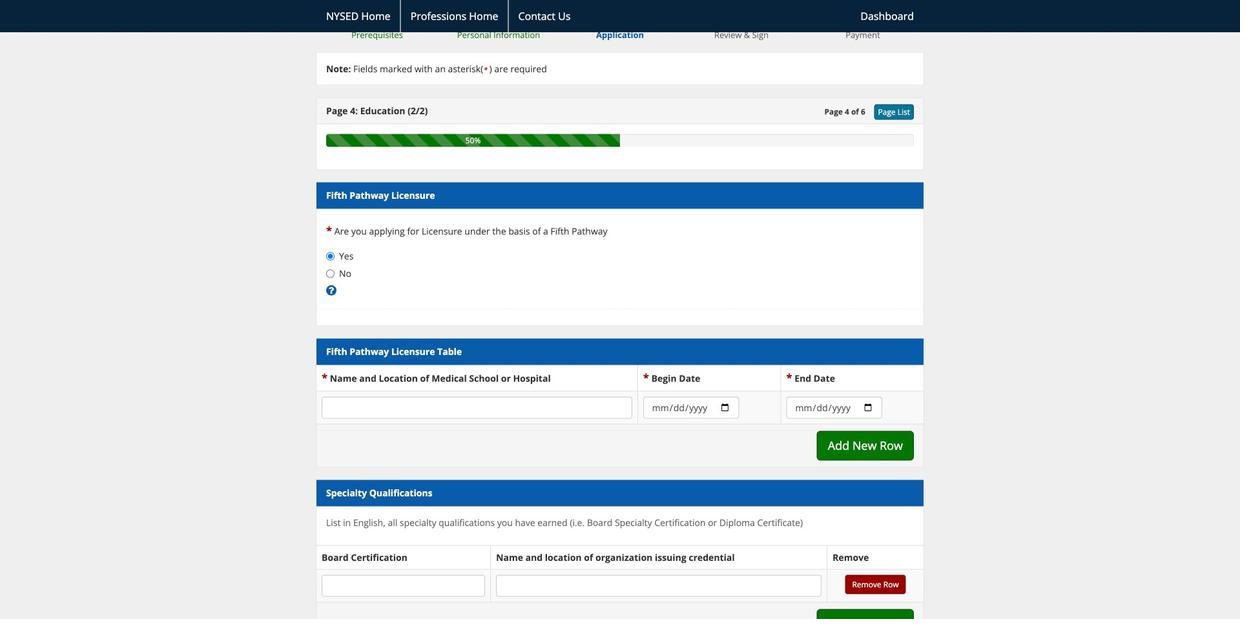 Task type: locate. For each thing, give the bounding box(es) containing it.
None radio
[[326, 252, 335, 261]]

None radio
[[326, 270, 335, 278]]

mm/dd/yyyy date field
[[643, 397, 739, 419], [787, 397, 882, 419]]

help information image
[[326, 286, 337, 295]]

2 mm/dd/yyyy date field from the left
[[787, 397, 882, 419]]

None text field
[[322, 397, 632, 419], [496, 575, 822, 597], [322, 397, 632, 419], [496, 575, 822, 597]]

0 horizontal spatial mm/dd/yyyy date field
[[643, 397, 739, 419]]

progress bar
[[326, 134, 620, 147]]

1 horizontal spatial mm/dd/yyyy date field
[[787, 397, 882, 419]]

1 mm/dd/yyyy date field from the left
[[643, 397, 739, 419]]

None text field
[[322, 575, 485, 597]]



Task type: vqa. For each thing, say whether or not it's contained in the screenshot.
ENTER PHONE NUMBER (OPTIONAL) text field
no



Task type: describe. For each thing, give the bounding box(es) containing it.
check image
[[496, 8, 502, 14]]

check image
[[374, 8, 381, 14]]



